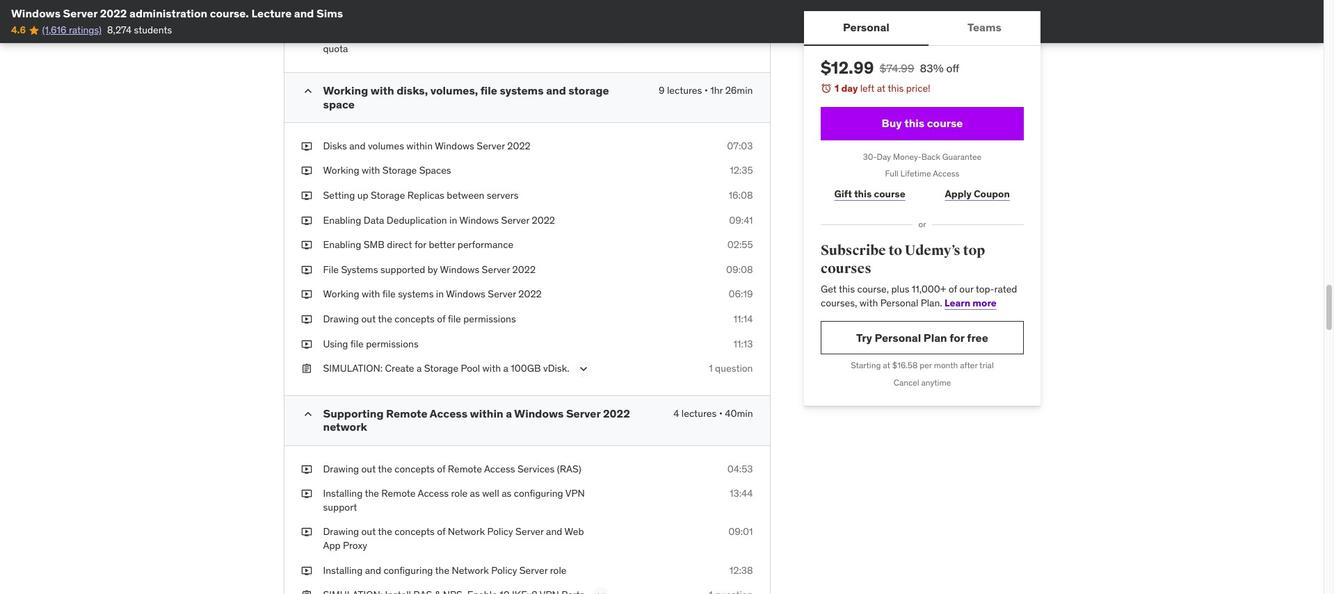 Task type: locate. For each thing, give the bounding box(es) containing it.
to
[[433, 29, 442, 41], [888, 242, 902, 259]]

1 simulation: from the top
[[323, 29, 383, 41]]

a down 100gb
[[506, 407, 512, 421]]

1 vertical spatial 1 question
[[709, 363, 753, 375]]

drawing up the app
[[323, 526, 359, 539]]

2 drawing from the top
[[323, 463, 359, 476]]

for for better
[[415, 239, 426, 251]]

simulation: for simulation: create a storage pool with a 100gb vdisk.
[[323, 363, 383, 375]]

1 vertical spatial within
[[406, 140, 433, 152]]

this inside 'get this course, plus 11,000+ of our top-rated courses, with personal plan.'
[[839, 283, 855, 296]]

enabling up systems
[[323, 239, 361, 251]]

0 vertical spatial network
[[448, 526, 485, 539]]

1 vertical spatial drawing
[[323, 463, 359, 476]]

the inside "drawing out the concepts of network policy server and web app proxy"
[[378, 526, 392, 539]]

0 vertical spatial working
[[323, 84, 368, 98]]

1 vertical spatial setting
[[323, 189, 355, 202]]

5 xsmall image from the top
[[301, 214, 312, 228]]

supporting remote access within a windows server 2022 network
[[323, 407, 630, 434]]

2 xsmall image from the top
[[301, 140, 312, 153]]

2 simulation: from the top
[[323, 363, 383, 375]]

3 drawing from the top
[[323, 526, 359, 539]]

and left web
[[546, 526, 562, 539]]

of inside 'get this course, plus 11,000+ of our top-rated courses, with personal plan.'
[[948, 283, 957, 296]]

1 horizontal spatial systems
[[500, 84, 544, 98]]

2 installing from the top
[[323, 565, 363, 577]]

gift
[[834, 188, 852, 200]]

0 horizontal spatial role
[[451, 488, 468, 500]]

1 horizontal spatial role
[[550, 565, 567, 577]]

2 vertical spatial working
[[323, 288, 359, 301]]

and left "storage"
[[546, 84, 566, 98]]

1 right alarm image
[[834, 82, 839, 95]]

7 xsmall image from the top
[[301, 338, 312, 351]]

1 small image from the top
[[301, 84, 315, 98]]

course for gift this course
[[874, 188, 906, 200]]

for inside try personal plan for free link
[[949, 331, 964, 345]]

1 vertical spatial course
[[874, 188, 906, 200]]

2022 inside supporting remote access within a windows server 2022 network
[[603, 407, 630, 421]]

• left '40min'
[[719, 408, 723, 420]]

drawing up using
[[323, 313, 359, 326]]

working with file systems in windows server 2022
[[323, 288, 542, 301]]

file left systems
[[323, 264, 339, 276]]

1 vertical spatial installing
[[323, 565, 363, 577]]

permissions
[[463, 313, 516, 326], [366, 338, 419, 350]]

block
[[444, 29, 468, 41]]

a left 100gb
[[503, 363, 508, 375]]

access inside 30-day money-back guarantee full lifetime access
[[933, 169, 959, 179]]

this inside gift this course link
[[854, 188, 872, 200]]

with inside working with disks, volumes, file systems and storage space
[[371, 84, 394, 98]]

2 setting from the top
[[323, 189, 355, 202]]

of
[[948, 283, 957, 296], [437, 313, 446, 326], [437, 463, 446, 476], [437, 526, 446, 539]]

this for get this course, plus 11,000+ of our top-rated courses, with personal plan.
[[839, 283, 855, 296]]

in down by
[[436, 288, 444, 301]]

1 horizontal spatial in
[[449, 214, 457, 227]]

for for free
[[949, 331, 964, 345]]

1 horizontal spatial show lecture description image
[[594, 589, 608, 595]]

within up spaces
[[406, 140, 433, 152]]

working down disks
[[323, 164, 359, 177]]

storage down volumes
[[382, 164, 417, 177]]

storage
[[569, 84, 609, 98]]

network down installing the remote access role as well as configuring vpn support
[[448, 526, 485, 539]]

of up installing the remote access role as well as configuring vpn support
[[437, 463, 446, 476]]

1 horizontal spatial services
[[518, 463, 555, 476]]

1 horizontal spatial file
[[420, 4, 435, 16]]

1 horizontal spatial for
[[949, 331, 964, 345]]

more
[[972, 297, 996, 309]]

0 vertical spatial role
[[451, 488, 468, 500]]

top
[[963, 242, 985, 259]]

2 vertical spatial storage
[[424, 363, 458, 375]]

course inside button
[[927, 116, 963, 130]]

1 drawing from the top
[[323, 313, 359, 326]]

systems down executables
[[500, 84, 544, 98]]

0 vertical spatial for
[[415, 239, 426, 251]]

out
[[361, 313, 376, 326], [361, 463, 376, 476], [361, 526, 376, 539]]

and inside 'simulation: use fsrm to block executables and set a 2gb quota'
[[525, 29, 541, 41]]

learn
[[944, 297, 970, 309]]

access down simulation: create a storage pool with a 100gb vdisk.
[[430, 407, 468, 421]]

and
[[294, 6, 314, 20], [525, 29, 541, 41], [546, 84, 566, 98], [349, 140, 366, 152], [546, 526, 562, 539], [365, 565, 381, 577]]

10 xsmall image from the top
[[301, 488, 312, 501]]

0 horizontal spatial •
[[704, 84, 708, 97]]

lectures right 4
[[682, 408, 717, 420]]

xsmall image for installing the remote access role as well as configuring vpn support
[[301, 488, 312, 501]]

question down 11:13
[[715, 363, 753, 375]]

1 vertical spatial enabling
[[323, 239, 361, 251]]

1 installing from the top
[[323, 488, 363, 500]]

policy inside "drawing out the concepts of network policy server and web app proxy"
[[487, 526, 513, 539]]

1 vertical spatial to
[[888, 242, 902, 259]]

better
[[429, 239, 455, 251]]

3 xsmall image from the top
[[301, 264, 312, 277]]

0 vertical spatial show lecture description image
[[576, 363, 590, 376]]

2 vertical spatial personal
[[874, 331, 921, 345]]

enabling for enabling smb direct for better performance
[[323, 239, 361, 251]]

0 vertical spatial file
[[420, 4, 435, 16]]

concepts inside "drawing out the concepts of network policy server and web app proxy"
[[395, 526, 435, 539]]

simulation: up quota
[[323, 29, 383, 41]]

•
[[704, 84, 708, 97], [719, 408, 723, 420]]

2 working from the top
[[323, 164, 359, 177]]

2 vertical spatial out
[[361, 526, 376, 539]]

try personal plan for free
[[856, 331, 988, 345]]

1 vertical spatial permissions
[[366, 338, 419, 350]]

with down systems
[[362, 288, 380, 301]]

0 horizontal spatial file
[[323, 264, 339, 276]]

to left block
[[433, 29, 442, 41]]

policy down "drawing out the concepts of network policy server and web app proxy"
[[491, 565, 517, 577]]

rated
[[994, 283, 1017, 296]]

installing and configuring the network policy server role
[[323, 565, 567, 577]]

0 vertical spatial configuring
[[514, 488, 563, 500]]

windows server 2022 administration course. lecture and sims
[[11, 6, 343, 20]]

this down $74.99
[[887, 82, 904, 95]]

of for permissions
[[437, 313, 446, 326]]

remote inside installing the remote access role as well as configuring vpn support
[[381, 488, 416, 500]]

servers
[[487, 189, 519, 202]]

of down installing the remote access role as well as configuring vpn support
[[437, 526, 446, 539]]

1 working from the top
[[323, 84, 368, 98]]

with down course,
[[859, 297, 878, 309]]

xsmall image
[[301, 4, 312, 18], [301, 239, 312, 252], [301, 264, 312, 277], [301, 288, 312, 302], [301, 526, 312, 540], [301, 565, 312, 578], [301, 589, 312, 595]]

0 horizontal spatial systems
[[398, 288, 434, 301]]

at left $16.58
[[883, 361, 890, 371]]

tab list
[[804, 11, 1040, 46]]

or
[[918, 219, 926, 230]]

xsmall image for file systems supported by windows server 2022
[[301, 264, 312, 277]]

windows up 4.6
[[11, 6, 61, 20]]

drawing
[[323, 313, 359, 326], [323, 463, 359, 476], [323, 526, 359, 539]]

1 vertical spatial at
[[883, 361, 890, 371]]

2 question from the top
[[715, 363, 753, 375]]

7 xsmall image from the top
[[301, 589, 312, 595]]

4 xsmall image from the top
[[301, 189, 312, 203]]

0 vertical spatial small image
[[301, 84, 315, 98]]

spaces
[[419, 164, 451, 177]]

the
[[378, 313, 392, 326], [378, 463, 392, 476], [365, 488, 379, 500], [378, 526, 392, 539], [435, 565, 449, 577]]

of inside "drawing out the concepts of network policy server and web app proxy"
[[437, 526, 446, 539]]

systems
[[500, 84, 544, 98], [398, 288, 434, 301]]

file up fsrm
[[420, 4, 435, 16]]

policy down well
[[487, 526, 513, 539]]

small image for space
[[301, 84, 315, 98]]

2 vertical spatial remote
[[381, 488, 416, 500]]

0 vertical spatial lectures
[[667, 84, 702, 97]]

question
[[715, 29, 753, 41], [715, 363, 753, 375]]

vdisk.
[[543, 363, 569, 375]]

2 enabling from the top
[[323, 239, 361, 251]]

working
[[323, 84, 368, 98], [323, 164, 359, 177], [323, 288, 359, 301]]

5 xsmall image from the top
[[301, 526, 312, 540]]

0 horizontal spatial services
[[438, 4, 475, 16]]

9 xsmall image from the top
[[301, 463, 312, 477]]

remote down drawing out the concepts of remote access services (ras)
[[381, 488, 416, 500]]

xsmall image
[[301, 29, 312, 42], [301, 140, 312, 153], [301, 164, 312, 178], [301, 189, 312, 203], [301, 214, 312, 228], [301, 313, 312, 327], [301, 338, 312, 351], [301, 363, 312, 376], [301, 463, 312, 477], [301, 488, 312, 501]]

0 vertical spatial setting
[[323, 4, 355, 16]]

question for xsmall icon for simulation: use fsrm to block executables and set a 2gb quota
[[715, 29, 753, 41]]

2 out from the top
[[361, 463, 376, 476]]

server
[[63, 6, 97, 20], [477, 140, 505, 152], [501, 214, 530, 227], [482, 264, 510, 276], [488, 288, 516, 301], [566, 407, 601, 421], [516, 526, 544, 539], [519, 565, 548, 577]]

2gb
[[567, 29, 586, 41]]

0 vertical spatial enabling
[[323, 214, 361, 227]]

1 vertical spatial services
[[518, 463, 555, 476]]

6 xsmall image from the top
[[301, 565, 312, 578]]

out up using file permissions
[[361, 313, 376, 326]]

small image for network
[[301, 408, 315, 422]]

storage left the pool
[[424, 363, 458, 375]]

with up the up on the left top
[[362, 164, 380, 177]]

course for buy this course
[[927, 116, 963, 130]]

course down full
[[874, 188, 906, 200]]

0 vertical spatial drawing
[[323, 313, 359, 326]]

0 vertical spatial simulation:
[[323, 29, 383, 41]]

xsmall image for simulation: use fsrm to block executables and set a 2gb quota
[[301, 29, 312, 42]]

personal up $12.99
[[843, 20, 889, 34]]

simulation: use fsrm to block executables and set a 2gb quota
[[323, 29, 586, 55]]

this right buy
[[904, 116, 924, 130]]

trial
[[979, 361, 994, 371]]

within up use
[[391, 4, 417, 16]]

xsmall image for enabling smb direct for better performance
[[301, 239, 312, 252]]

1 question up the 26min
[[709, 29, 753, 41]]

1 1 question from the top
[[709, 29, 753, 41]]

configuring
[[514, 488, 563, 500], [384, 565, 433, 577]]

this right the gift
[[854, 188, 872, 200]]

1 vertical spatial working
[[323, 164, 359, 177]]

working down quota
[[323, 84, 368, 98]]

and left sims at the top of the page
[[294, 6, 314, 20]]

simulation: down using
[[323, 363, 383, 375]]

out up proxy
[[361, 526, 376, 539]]

2 vertical spatial drawing
[[323, 526, 359, 539]]

0 horizontal spatial configuring
[[384, 565, 433, 577]]

1 horizontal spatial permissions
[[463, 313, 516, 326]]

windows up spaces
[[435, 140, 474, 152]]

xsmall image for installing and configuring the network policy server role
[[301, 565, 312, 578]]

0 vertical spatial 1 question
[[709, 29, 753, 41]]

with for storage
[[362, 164, 380, 177]]

services up block
[[438, 4, 475, 16]]

installing inside installing the remote access role as well as configuring vpn support
[[323, 488, 363, 500]]

1 horizontal spatial course
[[927, 116, 963, 130]]

course.
[[210, 6, 249, 20]]

3 concepts from the top
[[395, 526, 435, 539]]

setting left the quotas
[[323, 4, 355, 16]]

to inside subscribe to udemy's top courses
[[888, 242, 902, 259]]

0 vertical spatial •
[[704, 84, 708, 97]]

configuring down "drawing out the concepts of network policy server and web app proxy"
[[384, 565, 433, 577]]

1 question down 11:13
[[709, 363, 753, 375]]

get this course, plus 11,000+ of our top-rated courses, with personal plan.
[[821, 283, 1017, 309]]

storage down working with storage spaces
[[371, 189, 405, 202]]

small image left network
[[301, 408, 315, 422]]

after
[[960, 361, 977, 371]]

services left (ras)
[[518, 463, 555, 476]]

2 vertical spatial concepts
[[395, 526, 435, 539]]

1 horizontal spatial •
[[719, 408, 723, 420]]

1 horizontal spatial to
[[888, 242, 902, 259]]

small image left 'space'
[[301, 84, 315, 98]]

question up the 26min
[[715, 29, 753, 41]]

smb
[[364, 239, 385, 251]]

of left our
[[948, 283, 957, 296]]

3 working from the top
[[323, 288, 359, 301]]

0 vertical spatial course
[[927, 116, 963, 130]]

coupon
[[973, 188, 1010, 200]]

installing the remote access role as well as configuring vpn support
[[323, 488, 585, 514]]

0 vertical spatial out
[[361, 313, 376, 326]]

1 vertical spatial in
[[436, 288, 444, 301]]

working inside working with disks, volumes, file systems and storage space
[[323, 84, 368, 98]]

2 small image from the top
[[301, 408, 315, 422]]

within for access
[[470, 407, 503, 421]]

network
[[323, 420, 367, 434]]

concepts for file
[[395, 313, 435, 326]]

month
[[934, 361, 958, 371]]

the for drawing out the concepts of file permissions
[[378, 313, 392, 326]]

day
[[841, 82, 858, 95]]

server inside "drawing out the concepts of network policy server and web app proxy"
[[516, 526, 544, 539]]

(fsrm)
[[561, 4, 593, 16]]

installing up support
[[323, 488, 363, 500]]

4.6
[[11, 24, 26, 36]]

0 vertical spatial policy
[[487, 526, 513, 539]]

2 vertical spatial within
[[470, 407, 503, 421]]

working down systems
[[323, 288, 359, 301]]

4 xsmall image from the top
[[301, 288, 312, 302]]

1 out from the top
[[361, 313, 376, 326]]

teams button
[[928, 11, 1040, 45]]

installing
[[323, 488, 363, 500], [323, 565, 363, 577]]

out for drawing out the concepts of network policy server and web app proxy
[[361, 526, 376, 539]]

1 concepts from the top
[[395, 313, 435, 326]]

quota
[[323, 42, 348, 55]]

for right direct
[[415, 239, 426, 251]]

buy
[[881, 116, 902, 130]]

within inside supporting remote access within a windows server 2022 network
[[470, 407, 503, 421]]

xsmall image for working with storage spaces
[[301, 164, 312, 178]]

performance
[[458, 239, 513, 251]]

3 out from the top
[[361, 526, 376, 539]]

this for buy this course
[[904, 116, 924, 130]]

1 vertical spatial network
[[452, 565, 489, 577]]

lecture
[[251, 6, 292, 20]]

1 horizontal spatial as
[[502, 488, 512, 500]]

lectures right 9
[[667, 84, 702, 97]]

a inside 'simulation: use fsrm to block executables and set a 2gb quota'
[[559, 29, 564, 41]]

access down drawing out the concepts of remote access services (ras)
[[418, 488, 449, 500]]

3 xsmall image from the top
[[301, 164, 312, 178]]

0 vertical spatial systems
[[500, 84, 544, 98]]

in up better
[[449, 214, 457, 227]]

1 up 9 lectures • 1hr 26min
[[709, 29, 713, 41]]

students
[[134, 24, 172, 36]]

this inside buy this course button
[[904, 116, 924, 130]]

6 xsmall image from the top
[[301, 313, 312, 327]]

and inside working with disks, volumes, file systems and storage space
[[546, 84, 566, 98]]

drawing inside "drawing out the concepts of network policy server and web app proxy"
[[323, 526, 359, 539]]

1
[[709, 29, 713, 41], [834, 82, 839, 95], [709, 363, 713, 375]]

$12.99 $74.99 83% off
[[821, 57, 959, 79]]

0 vertical spatial in
[[449, 214, 457, 227]]

1 setting from the top
[[323, 4, 355, 16]]

0 vertical spatial storage
[[382, 164, 417, 177]]

1 vertical spatial small image
[[301, 408, 315, 422]]

disks,
[[397, 84, 428, 98]]

of down working with file systems in windows server 2022 on the left
[[437, 313, 446, 326]]

using
[[323, 338, 348, 350]]

1 vertical spatial •
[[719, 408, 723, 420]]

small image
[[301, 84, 315, 98], [301, 408, 315, 422]]

network inside "drawing out the concepts of network policy server and web app proxy"
[[448, 526, 485, 539]]

the for drawing out the concepts of network policy server and web app proxy
[[378, 526, 392, 539]]

plan
[[923, 331, 947, 345]]

windows right by
[[440, 264, 479, 276]]

0 horizontal spatial as
[[470, 488, 480, 500]]

remote up installing the remote access role as well as configuring vpn support
[[448, 463, 482, 476]]

working for working with storage spaces
[[323, 164, 359, 177]]

1 vertical spatial question
[[715, 363, 753, 375]]

1 vertical spatial storage
[[371, 189, 405, 202]]

06:19
[[729, 288, 753, 301]]

1 up the 4 lectures • 40min
[[709, 363, 713, 375]]

with
[[371, 84, 394, 98], [362, 164, 380, 177], [362, 288, 380, 301], [859, 297, 878, 309], [482, 363, 501, 375]]

0 vertical spatial installing
[[323, 488, 363, 500]]

2 vertical spatial 1
[[709, 363, 713, 375]]

1 enabling from the top
[[323, 214, 361, 227]]

1 vertical spatial for
[[949, 331, 964, 345]]

access inside supporting remote access within a windows server 2022 network
[[430, 407, 468, 421]]

4 lectures • 40min
[[674, 408, 753, 420]]

1 vertical spatial show lecture description image
[[594, 589, 608, 595]]

out down network
[[361, 463, 376, 476]]

0 vertical spatial 1
[[709, 29, 713, 41]]

lectures
[[667, 84, 702, 97], [682, 408, 717, 420]]

simulation: inside 'simulation: use fsrm to block executables and set a 2gb quota'
[[323, 29, 383, 41]]

concepts up installing and configuring the network policy server role
[[395, 526, 435, 539]]

starting at $16.58 per month after trial cancel anytime
[[851, 361, 994, 388]]

show lecture description image
[[576, 363, 590, 376], [594, 589, 608, 595]]

0 vertical spatial to
[[433, 29, 442, 41]]

1 vertical spatial simulation:
[[323, 363, 383, 375]]

personal inside 'get this course, plus 11,000+ of our top-rated courses, with personal plan.'
[[880, 297, 918, 309]]

simulation: for simulation: use fsrm to block executables and set a 2gb quota
[[323, 29, 383, 41]]

0 vertical spatial personal
[[843, 20, 889, 34]]

configuring left 'vpn'
[[514, 488, 563, 500]]

file right volumes,
[[481, 84, 497, 98]]

1 question from the top
[[715, 29, 753, 41]]

1 vertical spatial lectures
[[682, 408, 717, 420]]

permissions up the pool
[[463, 313, 516, 326]]

and left set
[[525, 29, 541, 41]]

course up back
[[927, 116, 963, 130]]

remote down create
[[386, 407, 428, 421]]

at
[[877, 82, 885, 95], [883, 361, 890, 371]]

0 horizontal spatial for
[[415, 239, 426, 251]]

setting
[[323, 4, 355, 16], [323, 189, 355, 202]]

1 vertical spatial concepts
[[395, 463, 435, 476]]

0 horizontal spatial course
[[874, 188, 906, 200]]

courses
[[821, 260, 871, 277]]

anytime
[[921, 378, 951, 388]]

0 vertical spatial remote
[[386, 407, 428, 421]]

for left free
[[949, 331, 964, 345]]

09:01
[[728, 526, 753, 539]]

with left the disks,
[[371, 84, 394, 98]]

0 horizontal spatial in
[[436, 288, 444, 301]]

drawing for drawing out the concepts of remote access services (ras)
[[323, 463, 359, 476]]

0 vertical spatial question
[[715, 29, 753, 41]]

0 horizontal spatial to
[[433, 29, 442, 41]]

resource
[[477, 4, 518, 16]]

13:44
[[730, 488, 753, 500]]

network down "drawing out the concepts of network policy server and web app proxy"
[[452, 565, 489, 577]]

1 horizontal spatial configuring
[[514, 488, 563, 500]]

8,274 students
[[107, 24, 172, 36]]

systems up drawing out the concepts of file permissions
[[398, 288, 434, 301]]

as right well
[[502, 488, 512, 500]]

app
[[323, 540, 341, 552]]

enabling left 'data'
[[323, 214, 361, 227]]

drawing up support
[[323, 463, 359, 476]]

enabling smb direct for better performance
[[323, 239, 513, 251]]

concepts up installing the remote access role as well as configuring vpn support
[[395, 463, 435, 476]]

0 vertical spatial concepts
[[395, 313, 435, 326]]

as
[[470, 488, 480, 500], [502, 488, 512, 500]]

windows inside supporting remote access within a windows server 2022 network
[[514, 407, 564, 421]]

concepts
[[395, 313, 435, 326], [395, 463, 435, 476], [395, 526, 435, 539]]

setting up storage replicas between servers
[[323, 189, 519, 202]]

2 xsmall image from the top
[[301, 239, 312, 252]]

windows down 100gb
[[514, 407, 564, 421]]

concepts down working with file systems in windows server 2022 on the left
[[395, 313, 435, 326]]

file
[[420, 4, 435, 16], [323, 264, 339, 276]]

setting left the up on the left top
[[323, 189, 355, 202]]

access down back
[[933, 169, 959, 179]]

with right the pool
[[482, 363, 501, 375]]

apply coupon button
[[931, 180, 1024, 208]]

1 vertical spatial personal
[[880, 297, 918, 309]]

11:13
[[734, 338, 753, 350]]

at right left
[[877, 82, 885, 95]]

2 concepts from the top
[[395, 463, 435, 476]]

within down the pool
[[470, 407, 503, 421]]

working with storage spaces
[[323, 164, 451, 177]]

a right set
[[559, 29, 564, 41]]

for
[[415, 239, 426, 251], [949, 331, 964, 345]]

• left 1hr
[[704, 84, 708, 97]]

1 xsmall image from the top
[[301, 29, 312, 42]]

out inside "drawing out the concepts of network policy server and web app proxy"
[[361, 526, 376, 539]]

subscribe
[[821, 242, 886, 259]]

role down web
[[550, 565, 567, 577]]

1 vertical spatial out
[[361, 463, 376, 476]]



Task type: vqa. For each thing, say whether or not it's contained in the screenshot.


Task type: describe. For each thing, give the bounding box(es) containing it.
supporting
[[323, 407, 384, 421]]

systems inside working with disks, volumes, file systems and storage space
[[500, 84, 544, 98]]

at inside the starting at $16.58 per month after trial cancel anytime
[[883, 361, 890, 371]]

question for third xsmall icon from the bottom of the page
[[715, 363, 753, 375]]

drawing for drawing out the concepts of file permissions
[[323, 313, 359, 326]]

9 lectures • 1hr 26min
[[659, 84, 753, 97]]

with for file
[[362, 288, 380, 301]]

role inside installing the remote access role as well as configuring vpn support
[[451, 488, 468, 500]]

manager
[[521, 4, 559, 16]]

concepts for remote
[[395, 463, 435, 476]]

concepts for network
[[395, 526, 435, 539]]

9
[[659, 84, 665, 97]]

xsmall image for setting up storage replicas between servers
[[301, 189, 312, 203]]

personal button
[[804, 11, 928, 45]]

working for working with disks, volumes, file systems and storage space
[[323, 84, 368, 98]]

4
[[674, 408, 679, 420]]

xsmall image for enabling data deduplication in windows server 2022
[[301, 214, 312, 228]]

of for access
[[437, 463, 446, 476]]

26min
[[725, 84, 753, 97]]

the for drawing out the concepts of remote access services (ras)
[[378, 463, 392, 476]]

gift this course
[[834, 188, 906, 200]]

by
[[428, 264, 438, 276]]

within for volumes
[[406, 140, 433, 152]]

lectures for 2022
[[682, 408, 717, 420]]

xsmall image for using file permissions
[[301, 338, 312, 351]]

proxy
[[343, 540, 367, 552]]

simulation: create a storage pool with a 100gb vdisk.
[[323, 363, 569, 375]]

drawing out the concepts of remote access services (ras)
[[323, 463, 581, 476]]

money-
[[893, 151, 921, 162]]

0 horizontal spatial permissions
[[366, 338, 419, 350]]

1 vertical spatial configuring
[[384, 565, 433, 577]]

enabling data deduplication in windows server 2022
[[323, 214, 555, 227]]

out for drawing out the concepts of file permissions
[[361, 313, 376, 326]]

1 vertical spatial remote
[[448, 463, 482, 476]]

direct
[[387, 239, 412, 251]]

with inside 'get this course, plus 11,000+ of our top-rated courses, with personal plan.'
[[859, 297, 878, 309]]

working with disks, volumes, file systems and storage space
[[323, 84, 609, 111]]

file down working with file systems in windows server 2022 on the left
[[448, 313, 461, 326]]

setting for setting up storage replicas between servers
[[323, 189, 355, 202]]

personal inside button
[[843, 20, 889, 34]]

drawing out the concepts of file permissions
[[323, 313, 516, 326]]

ratings)
[[69, 24, 102, 36]]

1 vertical spatial 1
[[834, 82, 839, 95]]

installing for installing the remote access role as well as configuring vpn support
[[323, 488, 363, 500]]

back
[[921, 151, 940, 162]]

teams
[[967, 20, 1001, 34]]

apply coupon
[[945, 188, 1010, 200]]

setting for setting quotas within file services resource manager (fsrm)
[[323, 4, 355, 16]]

2 as from the left
[[502, 488, 512, 500]]

30-day money-back guarantee full lifetime access
[[863, 151, 981, 179]]

$74.99
[[879, 61, 914, 75]]

day
[[877, 151, 891, 162]]

lectures for storage
[[667, 84, 702, 97]]

per
[[919, 361, 932, 371]]

vpn
[[565, 488, 585, 500]]

with for disks,
[[371, 84, 394, 98]]

disks and volumes within windows server 2022
[[323, 140, 531, 152]]

up
[[357, 189, 368, 202]]

left
[[860, 82, 874, 95]]

alarm image
[[821, 83, 832, 94]]

course,
[[857, 283, 889, 296]]

1 xsmall image from the top
[[301, 4, 312, 18]]

off
[[946, 61, 959, 75]]

replicas
[[408, 189, 444, 202]]

• for working with disks, volumes, file systems and storage space
[[704, 84, 708, 97]]

lifetime
[[900, 169, 931, 179]]

1hr
[[710, 84, 723, 97]]

deduplication
[[387, 214, 447, 227]]

out for drawing out the concepts of remote access services (ras)
[[361, 463, 376, 476]]

learn more link
[[944, 297, 996, 309]]

file right using
[[350, 338, 364, 350]]

0 vertical spatial within
[[391, 4, 417, 16]]

volumes,
[[430, 84, 478, 98]]

guarantee
[[942, 151, 981, 162]]

storage for up
[[371, 189, 405, 202]]

of for policy
[[437, 526, 446, 539]]

our
[[959, 283, 973, 296]]

remote inside supporting remote access within a windows server 2022 network
[[386, 407, 428, 421]]

xsmall image for working with file systems in windows server 2022
[[301, 288, 312, 302]]

83%
[[920, 61, 943, 75]]

this for gift this course
[[854, 188, 872, 200]]

8 xsmall image from the top
[[301, 363, 312, 376]]

file systems supported by windows server 2022
[[323, 264, 536, 276]]

1 vertical spatial file
[[323, 264, 339, 276]]

drawing for drawing out the concepts of network policy server and web app proxy
[[323, 526, 359, 539]]

file inside working with disks, volumes, file systems and storage space
[[481, 84, 497, 98]]

0 vertical spatial services
[[438, 4, 475, 16]]

file down "supported"
[[382, 288, 396, 301]]

(1,616
[[42, 24, 66, 36]]

1 vertical spatial role
[[550, 565, 567, 577]]

between
[[447, 189, 484, 202]]

xsmall image for drawing out the concepts of network policy server and web app proxy
[[301, 526, 312, 540]]

11,000+
[[912, 283, 946, 296]]

12:35
[[730, 164, 753, 177]]

1 vertical spatial policy
[[491, 565, 517, 577]]

1 vertical spatial systems
[[398, 288, 434, 301]]

tab list containing personal
[[804, 11, 1040, 46]]

quotas
[[357, 4, 389, 16]]

8,274
[[107, 24, 132, 36]]

create
[[385, 363, 414, 375]]

and right disks
[[349, 140, 366, 152]]

2 1 question from the top
[[709, 363, 753, 375]]

using file permissions
[[323, 338, 419, 350]]

100gb
[[511, 363, 541, 375]]

a right create
[[417, 363, 422, 375]]

well
[[482, 488, 499, 500]]

$16.58
[[892, 361, 917, 371]]

the inside installing the remote access role as well as configuring vpn support
[[365, 488, 379, 500]]

xsmall image for drawing out the concepts of file permissions
[[301, 313, 312, 327]]

subscribe to udemy's top courses
[[821, 242, 985, 277]]

windows up performance
[[459, 214, 499, 227]]

0 vertical spatial permissions
[[463, 313, 516, 326]]

(1,616 ratings)
[[42, 24, 102, 36]]

try personal plan for free link
[[821, 322, 1024, 355]]

windows down the file systems supported by windows server 2022
[[446, 288, 486, 301]]

drawing out the concepts of network policy server and web app proxy
[[323, 526, 584, 552]]

$12.99
[[821, 57, 874, 79]]

0 vertical spatial at
[[877, 82, 885, 95]]

enabling for enabling data deduplication in windows server 2022
[[323, 214, 361, 227]]

buy this course button
[[821, 107, 1024, 140]]

access up well
[[484, 463, 515, 476]]

access inside installing the remote access role as well as configuring vpn support
[[418, 488, 449, 500]]

plus
[[891, 283, 909, 296]]

a inside supporting remote access within a windows server 2022 network
[[506, 407, 512, 421]]

04:53
[[727, 463, 753, 476]]

• for supporting remote access within a windows server 2022 network
[[719, 408, 723, 420]]

get
[[821, 283, 836, 296]]

0 horizontal spatial show lecture description image
[[576, 363, 590, 376]]

working for working with file systems in windows server 2022
[[323, 288, 359, 301]]

xsmall image for drawing out the concepts of remote access services (ras)
[[301, 463, 312, 477]]

storage for with
[[382, 164, 417, 177]]

02:55
[[727, 239, 753, 251]]

free
[[967, 331, 988, 345]]

and down proxy
[[365, 565, 381, 577]]

udemy's
[[905, 242, 960, 259]]

configuring inside installing the remote access role as well as configuring vpn support
[[514, 488, 563, 500]]

buy this course
[[881, 116, 963, 130]]

xsmall image for disks and volumes within windows server 2022
[[301, 140, 312, 153]]

plan.
[[920, 297, 942, 309]]

16:08
[[729, 189, 753, 202]]

and inside "drawing out the concepts of network policy server and web app proxy"
[[546, 526, 562, 539]]

server inside supporting remote access within a windows server 2022 network
[[566, 407, 601, 421]]

volumes
[[368, 140, 404, 152]]

1 as from the left
[[470, 488, 480, 500]]

11:14
[[734, 313, 753, 326]]

to inside 'simulation: use fsrm to block executables and set a 2gb quota'
[[433, 29, 442, 41]]

support
[[323, 501, 357, 514]]

09:08
[[726, 264, 753, 276]]

try
[[856, 331, 872, 345]]

installing for installing and configuring the network policy server role
[[323, 565, 363, 577]]



